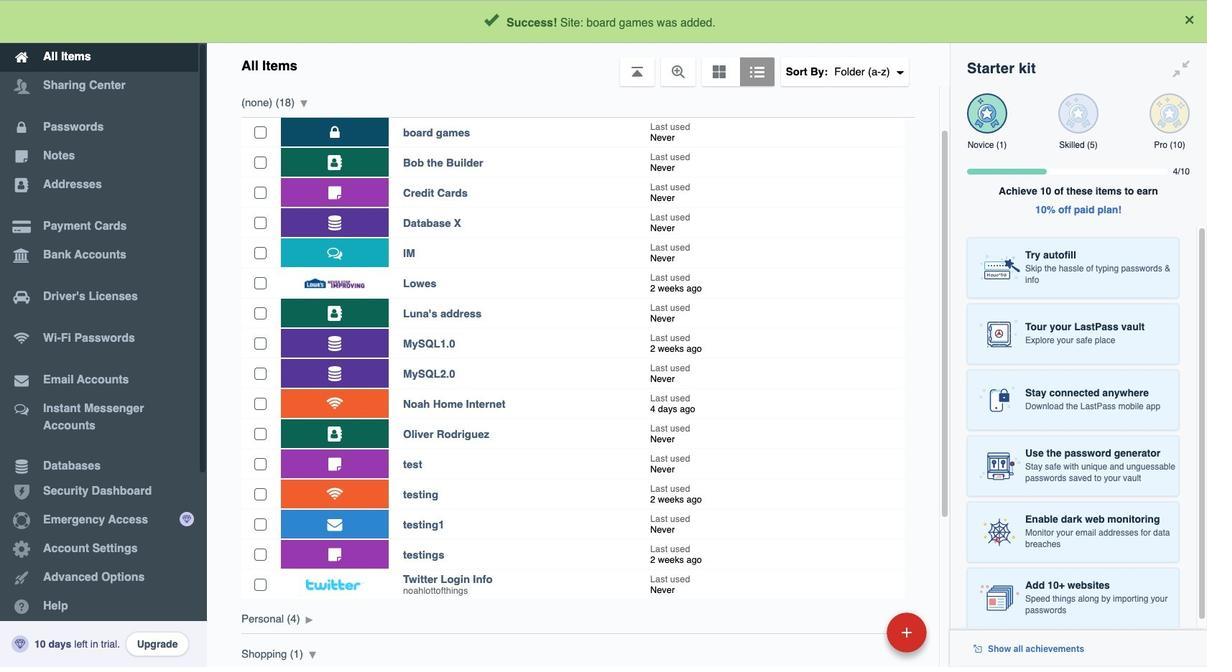 Task type: describe. For each thing, give the bounding box(es) containing it.
Search search field
[[346, 6, 921, 37]]



Task type: locate. For each thing, give the bounding box(es) containing it.
alert
[[0, 0, 1208, 43]]

search my vault text field
[[346, 6, 921, 37]]

vault options navigation
[[207, 43, 950, 86]]

main navigation navigation
[[0, 0, 207, 668]]

new item navigation
[[788, 609, 936, 668]]

new item element
[[788, 612, 932, 653]]



Task type: vqa. For each thing, say whether or not it's contained in the screenshot.
text field
no



